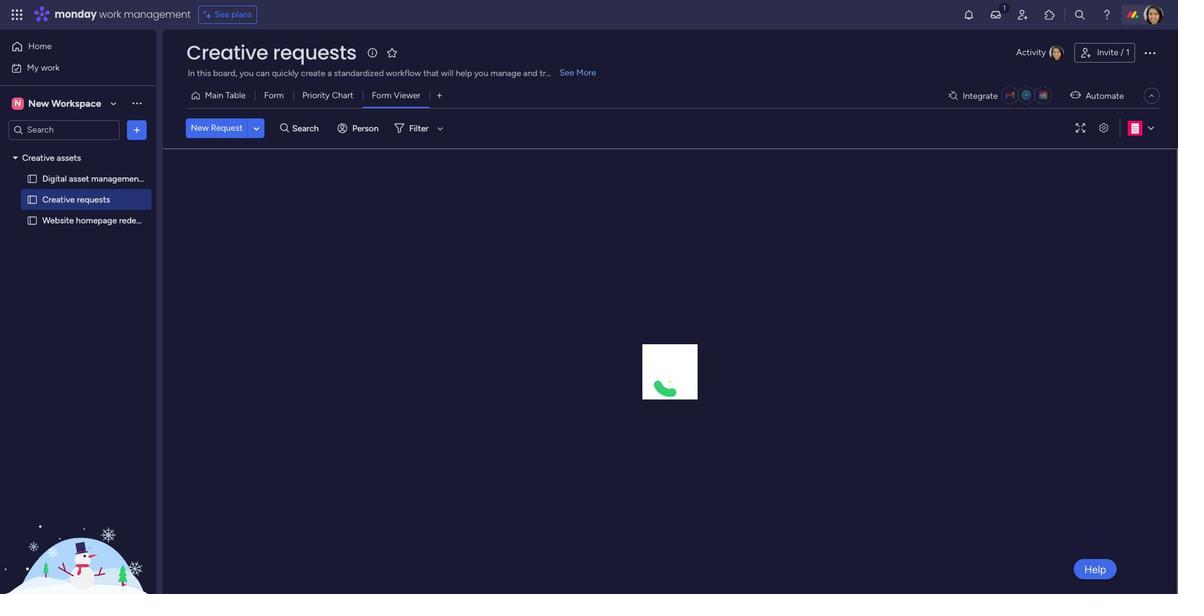 Task type: vqa. For each thing, say whether or not it's contained in the screenshot.
Invite
yes



Task type: locate. For each thing, give the bounding box(es) containing it.
work right monday
[[99, 7, 121, 21]]

creative down "see plans" button
[[187, 39, 268, 66]]

work
[[99, 7, 121, 21], [41, 62, 60, 73]]

see
[[215, 9, 229, 20], [560, 68, 574, 78]]

viewer
[[394, 90, 421, 101]]

creative requests
[[187, 39, 357, 66], [42, 194, 110, 205]]

main
[[205, 90, 223, 101]]

requests
[[273, 39, 357, 66], [77, 194, 110, 205]]

0 horizontal spatial new
[[28, 97, 49, 109]]

asset
[[69, 173, 89, 184]]

new
[[28, 97, 49, 109], [191, 123, 209, 133]]

new inside workspace selection element
[[28, 97, 49, 109]]

my work button
[[7, 58, 132, 78]]

main table button
[[186, 86, 255, 106]]

1 horizontal spatial requests
[[273, 39, 357, 66]]

open full screen image
[[1071, 124, 1091, 133]]

0 vertical spatial requests
[[273, 39, 357, 66]]

1 form from the left
[[264, 90, 284, 101]]

filter button
[[390, 118, 448, 138]]

james peterson image
[[1144, 5, 1164, 25]]

2 vertical spatial creative
[[42, 194, 75, 205]]

1 vertical spatial work
[[41, 62, 60, 73]]

person button
[[333, 118, 386, 138]]

inbox image
[[990, 9, 1002, 21]]

form for form viewer
[[372, 90, 392, 101]]

0 vertical spatial work
[[99, 7, 121, 21]]

new right n
[[28, 97, 49, 109]]

website
[[42, 215, 74, 226]]

work inside button
[[41, 62, 60, 73]]

caret down image
[[13, 153, 18, 162]]

1 public board image from the top
[[26, 173, 38, 184]]

see inside "see plans" button
[[215, 9, 229, 20]]

public board image left the digital
[[26, 173, 38, 184]]

management for work
[[124, 7, 191, 21]]

management
[[124, 7, 191, 21], [91, 173, 142, 184]]

apps image
[[1044, 9, 1056, 21]]

priority chart
[[302, 90, 353, 101]]

see more button
[[186, 66, 598, 81]]

2 public board image from the top
[[26, 194, 38, 205]]

1 horizontal spatial form
[[372, 90, 392, 101]]

lottie animation element
[[0, 470, 156, 594]]

add view image
[[437, 91, 442, 100]]

select product image
[[11, 9, 23, 21]]

form up v2 search image at the top of page
[[264, 90, 284, 101]]

workspace
[[51, 97, 101, 109]]

0 vertical spatial see
[[215, 9, 229, 20]]

creative requests inside list box
[[42, 194, 110, 205]]

assets
[[57, 153, 81, 163]]

form viewer
[[372, 90, 421, 101]]

new for new workspace
[[28, 97, 49, 109]]

new left request
[[191, 123, 209, 133]]

filter
[[409, 123, 429, 133]]

1 vertical spatial public board image
[[26, 194, 38, 205]]

public board image up public board image
[[26, 194, 38, 205]]

work right my
[[41, 62, 60, 73]]

activity
[[1016, 47, 1046, 58]]

public board image for creative requests
[[26, 194, 38, 205]]

0 horizontal spatial work
[[41, 62, 60, 73]]

0 vertical spatial creative requests
[[187, 39, 357, 66]]

work for my
[[41, 62, 60, 73]]

form down see more button
[[372, 90, 392, 101]]

creative requests down asset
[[42, 194, 110, 205]]

1 horizontal spatial creative requests
[[187, 39, 357, 66]]

invite / 1 button
[[1075, 43, 1135, 63]]

0 vertical spatial creative
[[187, 39, 268, 66]]

form viewer button
[[363, 86, 430, 106]]

0 horizontal spatial creative requests
[[42, 194, 110, 205]]

plans
[[231, 9, 252, 20]]

1 horizontal spatial work
[[99, 7, 121, 21]]

creative right caret down image
[[22, 153, 55, 163]]

new request
[[191, 123, 243, 133]]

/
[[1121, 47, 1124, 58]]

1 vertical spatial requests
[[77, 194, 110, 205]]

0 vertical spatial new
[[28, 97, 49, 109]]

invite members image
[[1017, 9, 1029, 21]]

list box
[[0, 145, 169, 396]]

1 vertical spatial see
[[560, 68, 574, 78]]

settings image
[[1094, 124, 1114, 133]]

request
[[211, 123, 243, 133]]

see inside the 'see more' link
[[560, 68, 574, 78]]

0 horizontal spatial see
[[215, 9, 229, 20]]

new inside button
[[191, 123, 209, 133]]

creative requests up form button
[[187, 39, 357, 66]]

priority
[[302, 90, 330, 101]]

1 vertical spatial new
[[191, 123, 209, 133]]

1 vertical spatial management
[[91, 173, 142, 184]]

0 vertical spatial management
[[124, 7, 191, 21]]

1 vertical spatial creative
[[22, 153, 55, 163]]

priority chart button
[[293, 86, 363, 106]]

0 horizontal spatial requests
[[77, 194, 110, 205]]

options image
[[131, 124, 143, 136]]

requests up priority
[[273, 39, 357, 66]]

creative
[[187, 39, 268, 66], [22, 153, 55, 163], [42, 194, 75, 205]]

1
[[1126, 47, 1130, 58]]

2 form from the left
[[372, 90, 392, 101]]

help button
[[1074, 559, 1117, 579]]

digital asset management (dam)
[[42, 173, 169, 184]]

public board image
[[26, 173, 38, 184], [26, 194, 38, 205]]

invite
[[1097, 47, 1119, 58]]

new for new request
[[191, 123, 209, 133]]

more
[[576, 68, 596, 78]]

option
[[0, 147, 156, 149]]

workspace image
[[12, 97, 24, 110]]

public board image
[[26, 214, 38, 226]]

creative up website at the top of page
[[42, 194, 75, 205]]

1 horizontal spatial new
[[191, 123, 209, 133]]

form
[[264, 90, 284, 101], [372, 90, 392, 101]]

see plans button
[[198, 6, 257, 24]]

autopilot image
[[1071, 87, 1081, 103]]

1 horizontal spatial see
[[560, 68, 574, 78]]

see left more
[[560, 68, 574, 78]]

see more link
[[558, 67, 598, 79]]

requests up homepage
[[77, 194, 110, 205]]

see left plans
[[215, 9, 229, 20]]

1 vertical spatial creative requests
[[42, 194, 110, 205]]

1 image
[[999, 1, 1010, 14]]

0 horizontal spatial form
[[264, 90, 284, 101]]

public board image for digital asset management (dam)
[[26, 173, 38, 184]]

(dam)
[[144, 173, 169, 184]]

form for form
[[264, 90, 284, 101]]

automate
[[1086, 91, 1124, 101]]

0 vertical spatial public board image
[[26, 173, 38, 184]]



Task type: describe. For each thing, give the bounding box(es) containing it.
lottie animation image
[[0, 470, 156, 594]]

homepage
[[76, 215, 117, 226]]

n
[[14, 98, 21, 108]]

table
[[226, 90, 246, 101]]

digital
[[42, 173, 67, 184]]

show board description image
[[365, 47, 380, 59]]

workspace selection element
[[12, 96, 103, 111]]

person
[[352, 123, 379, 133]]

notifications image
[[963, 9, 975, 21]]

collapse board header image
[[1147, 91, 1157, 101]]

Search field
[[289, 120, 326, 137]]

Search in workspace field
[[26, 123, 102, 137]]

creative assets
[[22, 153, 81, 163]]

my
[[27, 62, 39, 73]]

add to favorites image
[[386, 46, 398, 59]]

monday work management
[[55, 7, 191, 21]]

see for see plans
[[215, 9, 229, 20]]

see for see more
[[560, 68, 574, 78]]

search everything image
[[1074, 9, 1086, 21]]

see more
[[560, 68, 596, 78]]

home button
[[7, 37, 132, 56]]

help image
[[1101, 9, 1113, 21]]

activity button
[[1012, 43, 1070, 63]]

v2 search image
[[280, 121, 289, 135]]

redesign
[[119, 215, 152, 226]]

arrow down image
[[433, 121, 448, 136]]

integrate
[[963, 91, 998, 101]]

help
[[1084, 563, 1106, 575]]

chart
[[332, 90, 353, 101]]

Creative requests field
[[183, 39, 360, 66]]

option inside list box
[[0, 147, 156, 149]]

invite / 1
[[1097, 47, 1130, 58]]

work for monday
[[99, 7, 121, 21]]

main table
[[205, 90, 246, 101]]

form button
[[255, 86, 293, 106]]

list box containing creative assets
[[0, 145, 169, 396]]

new workspace
[[28, 97, 101, 109]]

home
[[28, 41, 52, 52]]

new request button
[[186, 118, 248, 138]]

website homepage redesign
[[42, 215, 152, 226]]

options image
[[1143, 45, 1157, 60]]

dapulse integrations image
[[949, 91, 958, 100]]

workspace options image
[[131, 97, 143, 109]]

angle down image
[[254, 124, 259, 133]]

management for asset
[[91, 173, 142, 184]]

monday
[[55, 7, 97, 21]]

see plans
[[215, 9, 252, 20]]

my work
[[27, 62, 60, 73]]



